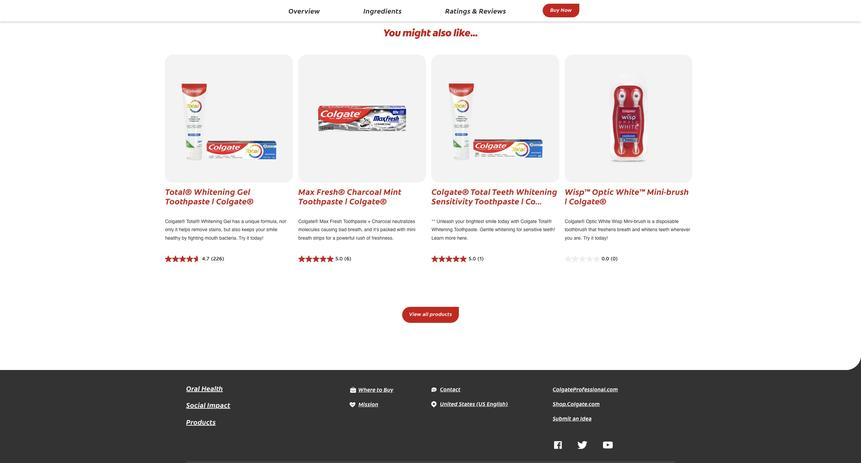 Task type: describe. For each thing, give the bounding box(es) containing it.
more
[[445, 235, 456, 241]]

wisp™ optic white™ mini-brush | colgate® image
[[592, 73, 667, 165]]

a inside colgate® optic white wisp mini-brush is a disposable toothbrush that freshens breath and whitens teeth wherever you are. try it today!
[[653, 219, 655, 224]]

molecules
[[299, 227, 320, 232]]

it inside colgate® optic white wisp mini-brush is a disposable toothbrush that freshens breath and whitens teeth wherever you are. try it today!
[[592, 235, 594, 241]]

healthy
[[165, 235, 181, 241]]

shop.colgate.com
[[553, 400, 600, 408]]

keeps
[[242, 227, 255, 232]]

gel inside colgate® total® whitening gel has a unique formula, not only it helps remove stains, but also keeps your smile healthy by fighting mouth bacteria. try it today!
[[224, 219, 231, 224]]

colgate® total teeth whitening sensitivity toothpaste | co... image
[[446, 73, 546, 165]]

brightest
[[466, 219, 485, 224]]

for inside ** unleash your brightest smile today with colgate total® whitening toothpaste. gentle whitening for sensitive teeth! learn more here.
[[517, 227, 523, 232]]

| inside wisp™ optic white™ mini-brush | colgate®
[[565, 195, 568, 206]]

view
[[409, 311, 422, 318]]

colgate
[[521, 219, 537, 224]]

might
[[403, 26, 431, 39]]

states
[[459, 400, 476, 408]]

disposable
[[657, 219, 679, 224]]

where to buy link
[[349, 386, 394, 393]]

oral
[[186, 384, 200, 393]]

total® inside colgate® total® whitening gel has a unique formula, not only it helps remove stains, but also keeps your smile healthy by fighting mouth bacteria. try it today!
[[186, 219, 200, 224]]

impact
[[207, 401, 231, 410]]

oral health
[[186, 384, 223, 393]]

whitens
[[642, 227, 658, 232]]

freshens
[[598, 227, 617, 232]]

5.0 (6)
[[336, 257, 352, 262]]

breath inside colgate® optic white wisp mini-brush is a disposable toothbrush that freshens breath and whitens teeth wherever you are. try it today!
[[618, 227, 631, 232]]

fresh
[[330, 219, 342, 224]]

optic for colgate®
[[587, 219, 598, 224]]

ratings & reviews
[[446, 6, 507, 15]]

products link
[[186, 417, 216, 428]]

with inside ** unleash your brightest smile today with colgate total® whitening toothpaste. gentle whitening for sensitive teeth! learn more here.
[[511, 219, 520, 224]]

mint
[[384, 186, 402, 197]]

(0)
[[611, 257, 618, 262]]

co...
[[526, 195, 543, 206]]

gel inside total® whitening gel toothpaste | colgate®
[[237, 186, 251, 197]]

white
[[599, 219, 611, 224]]

a inside colgate® total® whitening gel has a unique formula, not only it helps remove stains, but also keeps your smile healthy by fighting mouth bacteria. try it today!
[[241, 219, 244, 224]]

not
[[280, 219, 286, 224]]

colgate® inside "colgate® total teeth whitening sensitivity toothpaste | co..."
[[432, 186, 469, 197]]

5.0 for sensitivity
[[469, 257, 476, 262]]

mini- inside wisp™ optic white™ mini-brush | colgate®
[[648, 186, 667, 197]]

smile inside ** unleash your brightest smile today with colgate total® whitening toothpaste. gentle whitening for sensitive teeth! learn more here.
[[486, 219, 497, 224]]

shop.colgate.com link
[[553, 400, 600, 408]]

(1)
[[478, 257, 484, 262]]

stains,
[[209, 227, 223, 232]]

+
[[368, 219, 371, 224]]

optic for wisp™
[[593, 186, 615, 197]]

your inside colgate® total® whitening gel has a unique formula, not only it helps remove stains, but also keeps your smile healthy by fighting mouth bacteria. try it today!
[[256, 227, 265, 232]]

where to buy
[[359, 386, 394, 393]]

twitter image
[[578, 441, 588, 449]]

powerful
[[337, 235, 355, 241]]

contact
[[440, 386, 461, 393]]

remove
[[192, 227, 208, 232]]

unleash
[[437, 219, 454, 224]]

helps
[[179, 227, 190, 232]]

united states (us english)
[[440, 400, 509, 408]]

it's
[[374, 227, 379, 232]]

all
[[423, 311, 429, 318]]

causing
[[321, 227, 338, 232]]

whitening inside ** unleash your brightest smile today with colgate total® whitening toothpaste. gentle whitening for sensitive teeth! learn more here.
[[432, 227, 453, 232]]

packed
[[381, 227, 396, 232]]

buy now
[[551, 6, 572, 13]]

toothpaste inside "colgate® total teeth whitening sensitivity toothpaste | co..."
[[475, 195, 520, 206]]

you
[[384, 26, 401, 39]]

now
[[561, 6, 572, 13]]

but
[[224, 227, 231, 232]]

buy now button
[[543, 4, 580, 17]]

rush
[[356, 235, 366, 241]]

whitening
[[496, 227, 516, 232]]

toothbrush
[[565, 227, 588, 232]]

4.7 (226)
[[202, 257, 224, 262]]

wisp™ optic white™ mini-brush | colgate®
[[565, 186, 690, 206]]

total® inside ** unleash your brightest smile today with colgate total® whitening toothpaste. gentle whitening for sensitive teeth! learn more here.
[[539, 219, 552, 224]]

and inside colgate® max fresh toothpaste + charcoal neutralizes molecules causing bad breath, and it's packed with mini breath strips for a powerful rush of freshness.
[[364, 227, 372, 232]]

ingredients
[[364, 6, 402, 15]]

colgateprofessional.com
[[553, 386, 619, 393]]

here.
[[458, 235, 468, 241]]

colgate® inside total® whitening gel toothpaste | colgate®
[[216, 195, 254, 206]]

colgate® inside max fresh® charcoal mint toothpaste | colgate®
[[350, 195, 387, 206]]

today
[[498, 219, 510, 224]]

** unleash your brightest smile today with colgate total® whitening toothpaste. gentle whitening for sensitive teeth! learn more here.
[[432, 219, 556, 241]]

0 vertical spatial also
[[433, 26, 452, 39]]

max fresh® charcoal mint toothpaste | colgate®
[[299, 186, 402, 206]]

colgate® total® whitening gel has a unique formula, not only it helps remove stains, but also keeps your smile healthy by fighting mouth bacteria. try it today!
[[165, 219, 286, 241]]

united
[[440, 400, 458, 408]]

bacteria.
[[219, 235, 238, 241]]

view all products
[[409, 311, 452, 318]]

colgate® inside colgate® optic white wisp mini-brush is a disposable toothbrush that freshens breath and whitens teeth wherever you are. try it today!
[[565, 219, 585, 224]]

total® whitening gel toothpaste | colgate®
[[165, 186, 254, 206]]

by
[[182, 235, 187, 241]]

are.
[[574, 235, 583, 241]]

total® whitening gel toothpaste | colgate® image
[[180, 73, 279, 165]]

fresh®
[[317, 186, 345, 197]]

teeth!
[[544, 227, 556, 232]]

(us
[[477, 400, 486, 408]]

a inside colgate® max fresh toothpaste + charcoal neutralizes molecules causing bad breath, and it's packed with mini breath strips for a powerful rush of freshness.
[[333, 235, 336, 241]]

wisp™
[[565, 186, 591, 197]]

your inside ** unleash your brightest smile today with colgate total® whitening toothpaste. gentle whitening for sensitive teeth! learn more here.
[[456, 219, 465, 224]]

toothpaste inside colgate® max fresh toothpaste + charcoal neutralizes molecules causing bad breath, and it's packed with mini breath strips for a powerful rush of freshness.
[[344, 219, 367, 224]]

submit
[[553, 415, 572, 422]]

idea
[[581, 415, 592, 422]]



Task type: locate. For each thing, give the bounding box(es) containing it.
| inside total® whitening gel toothpaste | colgate®
[[212, 195, 214, 206]]

1 vertical spatial brush
[[635, 219, 647, 224]]

1 horizontal spatial with
[[511, 219, 520, 224]]

max up causing
[[320, 219, 329, 224]]

and inside colgate® optic white wisp mini-brush is a disposable toothbrush that freshens breath and whitens teeth wherever you are. try it today!
[[633, 227, 641, 232]]

colgate® up "only"
[[165, 219, 185, 224]]

a right has
[[241, 219, 244, 224]]

colgateprofessional.com link
[[553, 386, 619, 393]]

toothpaste inside max fresh® charcoal mint toothpaste | colgate®
[[299, 195, 344, 206]]

a right is
[[653, 219, 655, 224]]

today! inside colgate® optic white wisp mini-brush is a disposable toothbrush that freshens breath and whitens teeth wherever you are. try it today!
[[595, 235, 608, 241]]

0 horizontal spatial mini-
[[624, 219, 635, 224]]

an
[[573, 415, 580, 422]]

wisp
[[612, 219, 623, 224]]

where
[[359, 386, 376, 393]]

1 horizontal spatial and
[[633, 227, 641, 232]]

mission
[[359, 401, 379, 408]]

oral health link
[[186, 384, 223, 393]]

2 horizontal spatial it
[[592, 235, 594, 241]]

0 horizontal spatial brush
[[635, 219, 647, 224]]

| left the co...
[[522, 195, 524, 206]]

a
[[241, 219, 244, 224], [653, 219, 655, 224], [333, 235, 336, 241]]

2 horizontal spatial a
[[653, 219, 655, 224]]

5.0 left (6)
[[336, 257, 343, 262]]

1 horizontal spatial today!
[[595, 235, 608, 241]]

max inside max fresh® charcoal mint toothpaste | colgate®
[[299, 186, 315, 197]]

reviews
[[479, 6, 507, 15]]

(6)
[[345, 257, 352, 262]]

your down unique
[[256, 227, 265, 232]]

for down causing
[[326, 235, 332, 241]]

learn
[[432, 235, 444, 241]]

freshness.
[[372, 235, 394, 241]]

fighting
[[188, 235, 204, 241]]

colgate® up +
[[350, 195, 387, 206]]

it down that
[[592, 235, 594, 241]]

0 vertical spatial your
[[456, 219, 465, 224]]

colgate® up toothbrush
[[565, 219, 585, 224]]

toothpaste.
[[454, 227, 479, 232]]

| inside max fresh® charcoal mint toothpaste | colgate®
[[345, 195, 348, 206]]

1 horizontal spatial also
[[433, 26, 452, 39]]

1 horizontal spatial it
[[247, 235, 249, 241]]

of
[[367, 235, 371, 241]]

sensitive
[[524, 227, 542, 232]]

teeth
[[493, 186, 515, 197]]

colgate® inside colgate® total® whitening gel has a unique formula, not only it helps remove stains, but also keeps your smile healthy by fighting mouth bacteria. try it today!
[[165, 219, 185, 224]]

0 horizontal spatial today!
[[251, 235, 264, 241]]

white™
[[616, 186, 646, 197]]

colgate® left total in the top right of the page
[[432, 186, 469, 197]]

toothpaste inside total® whitening gel toothpaste | colgate®
[[165, 195, 210, 206]]

1 horizontal spatial breath
[[618, 227, 631, 232]]

ratings
[[446, 6, 471, 15]]

0 horizontal spatial also
[[232, 227, 241, 232]]

**
[[432, 219, 436, 224]]

1 vertical spatial buy
[[384, 386, 394, 393]]

0 horizontal spatial buy
[[384, 386, 394, 393]]

0 horizontal spatial it
[[175, 227, 178, 232]]

a down causing
[[333, 235, 336, 241]]

brush up disposable
[[667, 186, 690, 197]]

whitening inside colgate® total® whitening gel has a unique formula, not only it helps remove stains, but also keeps your smile healthy by fighting mouth bacteria. try it today!
[[201, 219, 222, 224]]

charcoal inside colgate® max fresh toothpaste + charcoal neutralizes molecules causing bad breath, and it's packed with mini breath strips for a powerful rush of freshness.
[[372, 219, 391, 224]]

mouth
[[205, 235, 218, 241]]

optic
[[593, 186, 615, 197], [587, 219, 598, 224]]

1 horizontal spatial max
[[320, 219, 329, 224]]

1 horizontal spatial mini-
[[648, 186, 667, 197]]

max inside colgate® max fresh toothpaste + charcoal neutralizes molecules causing bad breath, and it's packed with mini breath strips for a powerful rush of freshness.
[[320, 219, 329, 224]]

buy inside button
[[551, 6, 560, 13]]

gentle
[[480, 227, 494, 232]]

facebook image
[[554, 441, 562, 449]]

brush left is
[[635, 219, 647, 224]]

overview button
[[282, 4, 327, 19]]

charcoal
[[347, 186, 382, 197], [372, 219, 391, 224]]

0 vertical spatial mini-
[[648, 186, 667, 197]]

whitening inside "colgate® total teeth whitening sensitivity toothpaste | co..."
[[517, 186, 558, 197]]

view all products link
[[403, 307, 459, 323]]

ingredients button
[[357, 4, 409, 19]]

also
[[433, 26, 452, 39], [232, 227, 241, 232]]

5.0 for toothpaste
[[336, 257, 343, 262]]

social impact link
[[186, 400, 231, 411]]

1 vertical spatial max
[[320, 219, 329, 224]]

toothpaste up fresh
[[299, 195, 344, 206]]

1 horizontal spatial buy
[[551, 6, 560, 13]]

0 vertical spatial buy
[[551, 6, 560, 13]]

0 horizontal spatial a
[[241, 219, 244, 224]]

| up stains,
[[212, 195, 214, 206]]

also down has
[[232, 227, 241, 232]]

like…
[[454, 26, 478, 39]]

with right today
[[511, 219, 520, 224]]

1 horizontal spatial 5.0
[[469, 257, 476, 262]]

contact link
[[431, 386, 461, 393]]

0 horizontal spatial breath
[[299, 235, 312, 241]]

optic right wisp™
[[593, 186, 615, 197]]

you
[[565, 235, 573, 241]]

0 vertical spatial smile
[[486, 219, 497, 224]]

it down keeps
[[247, 235, 249, 241]]

it right "only"
[[175, 227, 178, 232]]

optic up that
[[587, 219, 598, 224]]

toothpaste up today
[[475, 195, 520, 206]]

whitening inside total® whitening gel toothpaste | colgate®
[[194, 186, 236, 197]]

0 vertical spatial charcoal
[[347, 186, 382, 197]]

is
[[648, 219, 651, 224]]

0 vertical spatial gel
[[237, 186, 251, 197]]

your up "toothpaste."
[[456, 219, 465, 224]]

breath down molecules
[[299, 235, 312, 241]]

smile up gentle on the right of page
[[486, 219, 497, 224]]

buy
[[551, 6, 560, 13], [384, 386, 394, 393]]

unique
[[245, 219, 260, 224]]

total® inside total® whitening gel toothpaste | colgate®
[[165, 186, 192, 197]]

0 horizontal spatial smile
[[267, 227, 278, 232]]

colgate® inside colgate® max fresh toothpaste + charcoal neutralizes molecules causing bad breath, and it's packed with mini breath strips for a powerful rush of freshness.
[[299, 219, 319, 224]]

products
[[186, 418, 216, 427]]

with inside colgate® max fresh toothpaste + charcoal neutralizes molecules causing bad breath, and it's packed with mini breath strips for a powerful rush of freshness.
[[397, 227, 406, 232]]

2 and from the left
[[633, 227, 641, 232]]

try inside colgate® optic white wisp mini-brush is a disposable toothbrush that freshens breath and whitens teeth wherever you are. try it today!
[[584, 235, 590, 241]]

toothpaste up "helps"
[[165, 195, 210, 206]]

colgate® up has
[[216, 195, 254, 206]]

colgate® optic white wisp mini-brush is a disposable toothbrush that freshens breath and whitens teeth wherever you are. try it today!
[[565, 219, 691, 241]]

1 vertical spatial gel
[[224, 219, 231, 224]]

social impact
[[186, 401, 231, 410]]

0 horizontal spatial for
[[326, 235, 332, 241]]

colgate® up white
[[570, 195, 607, 206]]

0 vertical spatial with
[[511, 219, 520, 224]]

0 horizontal spatial and
[[364, 227, 372, 232]]

rounded corner image
[[847, 355, 862, 370]]

1 horizontal spatial for
[[517, 227, 523, 232]]

for inside colgate® max fresh toothpaste + charcoal neutralizes molecules causing bad breath, and it's packed with mini breath strips for a powerful rush of freshness.
[[326, 235, 332, 241]]

colgate® total teeth whitening sensitivity toothpaste | co...
[[432, 186, 558, 206]]

1 and from the left
[[364, 227, 372, 232]]

1 | from the left
[[212, 195, 214, 206]]

| inside "colgate® total teeth whitening sensitivity toothpaste | co..."
[[522, 195, 524, 206]]

brush inside colgate® optic white wisp mini-brush is a disposable toothbrush that freshens breath and whitens teeth wherever you are. try it today!
[[635, 219, 647, 224]]

has
[[232, 219, 240, 224]]

it
[[175, 227, 178, 232], [247, 235, 249, 241], [592, 235, 594, 241]]

max fresh® charcoal mint toothpaste | colgate® image
[[317, 73, 408, 165]]

smile inside colgate® total® whitening gel has a unique formula, not only it helps remove stains, but also keeps your smile healthy by fighting mouth bacteria. try it today!
[[267, 227, 278, 232]]

and left whitens
[[633, 227, 641, 232]]

today! down freshens
[[595, 235, 608, 241]]

also left like…
[[433, 26, 452, 39]]

charcoal up it's
[[372, 219, 391, 224]]

1 vertical spatial breath
[[299, 235, 312, 241]]

1 horizontal spatial a
[[333, 235, 336, 241]]

colgate® inside wisp™ optic white™ mini-brush | colgate®
[[570, 195, 607, 206]]

1 5.0 from the left
[[336, 257, 343, 262]]

today! inside colgate® total® whitening gel has a unique formula, not only it helps remove stains, but also keeps your smile healthy by fighting mouth bacteria. try it today!
[[251, 235, 264, 241]]

only
[[165, 227, 174, 232]]

max left fresh®
[[299, 186, 315, 197]]

breath inside colgate® max fresh toothpaste + charcoal neutralizes molecules causing bad breath, and it's packed with mini breath strips for a powerful rush of freshness.
[[299, 235, 312, 241]]

&
[[473, 6, 478, 15]]

1 try from the left
[[239, 235, 246, 241]]

teeth
[[659, 227, 670, 232]]

optic inside wisp™ optic white™ mini-brush | colgate®
[[593, 186, 615, 197]]

total
[[471, 186, 491, 197]]

mini
[[407, 227, 416, 232]]

colgate® max fresh toothpaste + charcoal neutralizes molecules causing bad breath, and it's packed with mini breath strips for a powerful rush of freshness.
[[299, 219, 416, 241]]

today! down keeps
[[251, 235, 264, 241]]

colgate® up molecules
[[299, 219, 319, 224]]

mini- inside colgate® optic white wisp mini-brush is a disposable toothbrush that freshens breath and whitens teeth wherever you are. try it today!
[[624, 219, 635, 224]]

with down neutralizes
[[397, 227, 406, 232]]

1 horizontal spatial brush
[[667, 186, 690, 197]]

2 | from the left
[[345, 195, 348, 206]]

1 today! from the left
[[251, 235, 264, 241]]

1 vertical spatial optic
[[587, 219, 598, 224]]

5.0
[[336, 257, 343, 262], [469, 257, 476, 262]]

submit an idea
[[553, 415, 592, 422]]

gel up but
[[224, 219, 231, 224]]

for down colgate
[[517, 227, 523, 232]]

2 today! from the left
[[595, 235, 608, 241]]

toothpaste up 'breath,'
[[344, 219, 367, 224]]

mini- right wisp
[[624, 219, 635, 224]]

charcoal inside max fresh® charcoal mint toothpaste | colgate®
[[347, 186, 382, 197]]

today!
[[251, 235, 264, 241], [595, 235, 608, 241]]

breath
[[618, 227, 631, 232], [299, 235, 312, 241]]

1 vertical spatial smile
[[267, 227, 278, 232]]

1 vertical spatial mini-
[[624, 219, 635, 224]]

0 horizontal spatial try
[[239, 235, 246, 241]]

1 vertical spatial also
[[232, 227, 241, 232]]

1 vertical spatial with
[[397, 227, 406, 232]]

mini- right white™ on the top of page
[[648, 186, 667, 197]]

formula,
[[261, 219, 278, 224]]

1 horizontal spatial smile
[[486, 219, 497, 224]]

charcoal left mint
[[347, 186, 382, 197]]

optic inside colgate® optic white wisp mini-brush is a disposable toothbrush that freshens breath and whitens teeth wherever you are. try it today!
[[587, 219, 598, 224]]

1 vertical spatial charcoal
[[372, 219, 391, 224]]

0 vertical spatial for
[[517, 227, 523, 232]]

buy right to
[[384, 386, 394, 393]]

breath down wisp
[[618, 227, 631, 232]]

breath,
[[348, 227, 363, 232]]

and left it's
[[364, 227, 372, 232]]

smile down formula, at the top of the page
[[267, 227, 278, 232]]

try down keeps
[[239, 235, 246, 241]]

social
[[186, 401, 206, 410]]

0 horizontal spatial with
[[397, 227, 406, 232]]

1 vertical spatial your
[[256, 227, 265, 232]]

neutralizes
[[393, 219, 416, 224]]

0 vertical spatial max
[[299, 186, 315, 197]]

buy left now
[[551, 6, 560, 13]]

| up toothbrush
[[565, 195, 568, 206]]

| right fresh®
[[345, 195, 348, 206]]

4 | from the left
[[565, 195, 568, 206]]

youtube image
[[603, 441, 613, 449]]

mission link
[[349, 401, 379, 408]]

wherever
[[671, 227, 691, 232]]

brush inside wisp™ optic white™ mini-brush | colgate®
[[667, 186, 690, 197]]

you might also like…
[[384, 26, 478, 39]]

gel
[[237, 186, 251, 197], [224, 219, 231, 224]]

gel up has
[[237, 186, 251, 197]]

2 5.0 from the left
[[469, 257, 476, 262]]

and
[[364, 227, 372, 232], [633, 227, 641, 232]]

strips
[[313, 235, 325, 241]]

0 horizontal spatial max
[[299, 186, 315, 197]]

0 horizontal spatial gel
[[224, 219, 231, 224]]

1 horizontal spatial gel
[[237, 186, 251, 197]]

0 vertical spatial breath
[[618, 227, 631, 232]]

1 vertical spatial for
[[326, 235, 332, 241]]

mini-
[[648, 186, 667, 197], [624, 219, 635, 224]]

0 vertical spatial brush
[[667, 186, 690, 197]]

5.0 left (1)
[[469, 257, 476, 262]]

max
[[299, 186, 315, 197], [320, 219, 329, 224]]

that
[[589, 227, 597, 232]]

|
[[212, 195, 214, 206], [345, 195, 348, 206], [522, 195, 524, 206], [565, 195, 568, 206]]

1 horizontal spatial your
[[456, 219, 465, 224]]

1 horizontal spatial try
[[584, 235, 590, 241]]

0 horizontal spatial 5.0
[[336, 257, 343, 262]]

0 vertical spatial optic
[[593, 186, 615, 197]]

3 | from the left
[[522, 195, 524, 206]]

0 horizontal spatial your
[[256, 227, 265, 232]]

also inside colgate® total® whitening gel has a unique formula, not only it helps remove stains, but also keeps your smile healthy by fighting mouth bacteria. try it today!
[[232, 227, 241, 232]]

2 try from the left
[[584, 235, 590, 241]]

try inside colgate® total® whitening gel has a unique formula, not only it helps remove stains, but also keeps your smile healthy by fighting mouth bacteria. try it today!
[[239, 235, 246, 241]]

try right are.
[[584, 235, 590, 241]]



Task type: vqa. For each thing, say whether or not it's contained in the screenshot.
it's
yes



